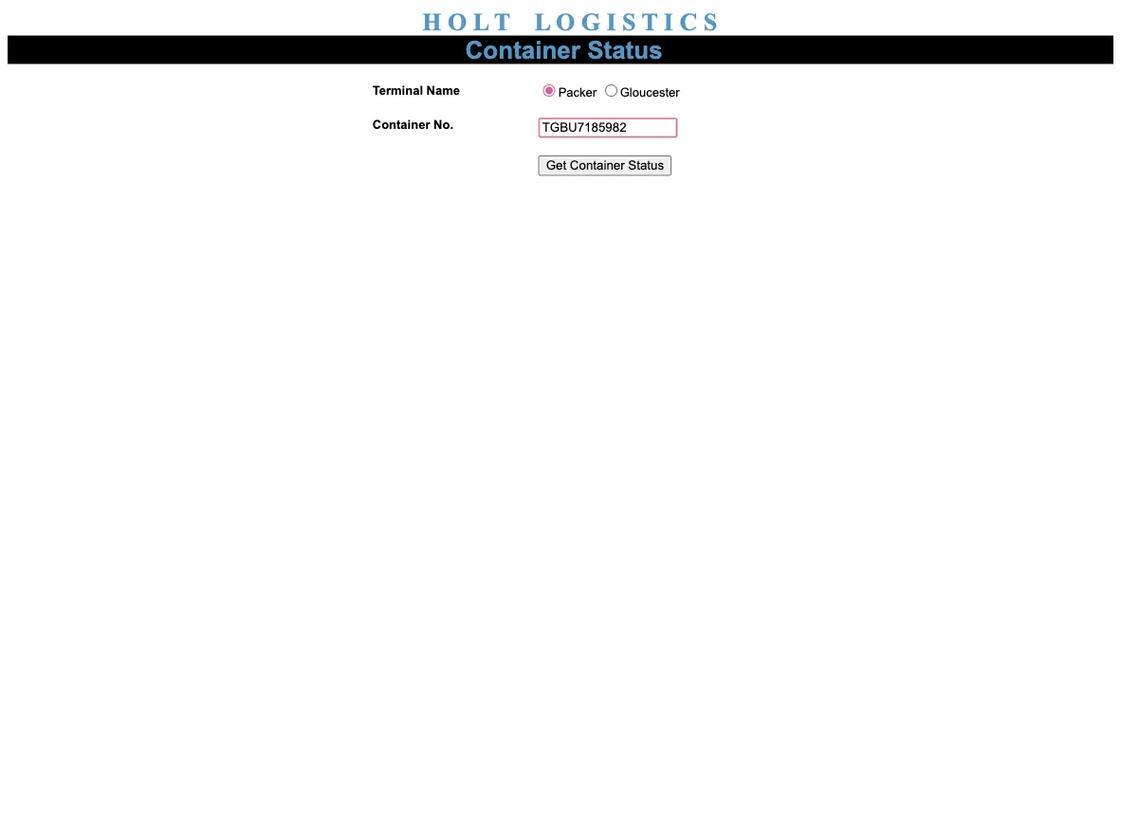 Task type: describe. For each thing, give the bounding box(es) containing it.
0 horizontal spatial container
[[373, 118, 430, 132]]

1 o from the left
[[448, 8, 467, 35]]

status
[[587, 36, 663, 64]]

2 o from the left
[[556, 8, 575, 35]]

name
[[426, 83, 460, 98]]

no.
[[433, 118, 453, 132]]

h
[[422, 8, 441, 35]]

l
[[473, 8, 489, 35]]

1 i from the left
[[606, 8, 616, 35]]

container inside h          o l t    l o g i s t i c s container          status
[[465, 36, 580, 64]]

g
[[581, 8, 600, 35]]

t
[[642, 8, 658, 35]]



Task type: vqa. For each thing, say whether or not it's contained in the screenshot.
Print this Page link
no



Task type: locate. For each thing, give the bounding box(es) containing it.
1 s from the left
[[622, 8, 636, 35]]

None radio
[[543, 84, 555, 97]]

container no.
[[373, 118, 453, 132]]

0 horizontal spatial i
[[606, 8, 616, 35]]

o
[[448, 8, 467, 35], [556, 8, 575, 35]]

i
[[606, 8, 616, 35], [664, 8, 673, 35]]

i right g
[[606, 8, 616, 35]]

t    l
[[494, 8, 550, 35]]

0 vertical spatial container
[[465, 36, 580, 64]]

None submit
[[538, 156, 672, 176]]

o left g
[[556, 8, 575, 35]]

container down the t    l at the left of the page
[[465, 36, 580, 64]]

1 horizontal spatial s
[[704, 8, 717, 35]]

container down terminal
[[373, 118, 430, 132]]

1 horizontal spatial i
[[664, 8, 673, 35]]

s
[[622, 8, 636, 35], [704, 8, 717, 35]]

None radio
[[605, 84, 617, 97]]

None field
[[538, 118, 678, 138]]

s right c
[[704, 8, 717, 35]]

o left l
[[448, 8, 467, 35]]

terminal
[[373, 83, 423, 98]]

terminal name
[[373, 83, 460, 98]]

s left 't'
[[622, 8, 636, 35]]

0 horizontal spatial o
[[448, 8, 467, 35]]

2 s from the left
[[704, 8, 717, 35]]

c
[[680, 8, 697, 35]]

gloucester
[[620, 85, 680, 100]]

2 i from the left
[[664, 8, 673, 35]]

1 vertical spatial container
[[373, 118, 430, 132]]

packer
[[558, 85, 600, 100]]

1 horizontal spatial o
[[556, 8, 575, 35]]

1 horizontal spatial container
[[465, 36, 580, 64]]

container
[[465, 36, 580, 64], [373, 118, 430, 132]]

i right 't'
[[664, 8, 673, 35]]

h          o l t    l o g i s t i c s container          status
[[422, 8, 717, 64]]

0 horizontal spatial s
[[622, 8, 636, 35]]



